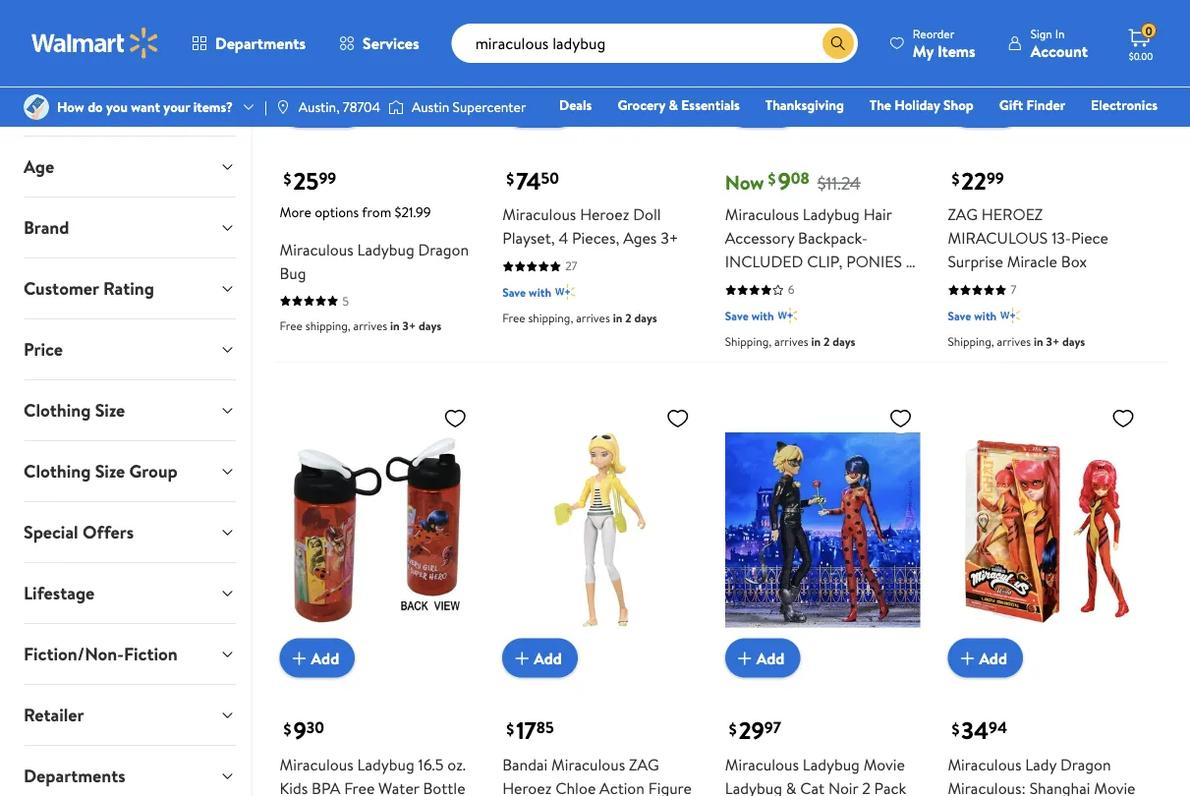 Task type: describe. For each thing, give the bounding box(es) containing it.
zag heroez miraculous 13-piece surprise miracle box image
[[948, 0, 1144, 112]]

add for 34
[[980, 648, 1008, 669]]

austin
[[412, 97, 450, 116]]

with for 74
[[529, 284, 552, 301]]

add for 17
[[534, 648, 562, 669]]

add for 22
[[980, 97, 1008, 119]]

box
[[1062, 251, 1088, 273]]

walmart image
[[31, 28, 159, 59]]

gift
[[1000, 95, 1024, 115]]

fiction
[[124, 642, 178, 666]]

you
[[106, 97, 128, 116]]

your
[[164, 97, 190, 116]]

free shipping, arrives in 3+ days
[[280, 317, 442, 334]]

miraculous ladybug dragon bug image
[[280, 0, 475, 112]]

kids
[[280, 778, 308, 797]]

electronics
[[1092, 95, 1159, 115]]

6
[[789, 281, 795, 298]]

walmart plus image for $11.24
[[779, 306, 798, 326]]

arrives down 6
[[775, 334, 809, 350]]

dragon for lady
[[1061, 754, 1112, 776]]

34
[[962, 715, 989, 748]]

deals
[[560, 95, 592, 115]]

fiction/non-fiction
[[24, 642, 178, 666]]

shipping, for $11.24
[[726, 334, 772, 350]]

fiction/non-fiction button
[[8, 624, 251, 684]]

electronics toy shop
[[720, 95, 1159, 142]]

add to cart image for 34
[[956, 647, 980, 670]]

add button for 9
[[280, 639, 355, 678]]

27
[[566, 258, 578, 275]]

miraculous ladybug movie ladybug & cat noir 2 pack
[[726, 754, 907, 797]]

search icon image
[[831, 35, 847, 51]]

29
[[739, 715, 765, 748]]

speed button
[[8, 75, 251, 135]]

save for $11.24
[[726, 307, 749, 324]]

ladybug inside the now $ 9 08 $11.24 miraculous ladybug hair accessory backpack- included clip, ponies & bows
[[803, 204, 860, 225]]

with for $11.24
[[752, 307, 775, 324]]

gift finder link
[[991, 94, 1075, 116]]

99 for 22
[[987, 167, 1005, 189]]

bandai miraculous zag heroez chloe action figure
[[503, 754, 692, 797]]

reorder my items
[[913, 25, 976, 61]]

add to cart image for 17
[[511, 647, 534, 670]]

speed tab
[[8, 75, 251, 135]]

offers
[[83, 520, 134, 544]]

|
[[265, 97, 267, 116]]

lifestage
[[24, 581, 95, 605]]

want
[[131, 97, 160, 116]]

add for 9
[[311, 648, 339, 669]]

heroez inside "bandai miraculous zag heroez chloe action figure"
[[503, 778, 552, 797]]

5
[[343, 293, 349, 309]]

in down miraculous ladybug dragon bug
[[390, 317, 400, 334]]

retailer
[[24, 703, 84, 727]]

50
[[541, 167, 560, 189]]

austin, 78704
[[299, 97, 381, 116]]

special offers
[[24, 520, 134, 544]]

miraculous lady dragon miraculous: shanghai movie 10.5" fashion doll with accessories by playmates toys image
[[948, 398, 1144, 662]]

supercenter
[[453, 97, 527, 116]]

7
[[1011, 281, 1017, 298]]

now
[[726, 168, 765, 196]]

save with for $11.24
[[726, 307, 775, 324]]

$ 9 30
[[284, 715, 324, 748]]

from
[[362, 203, 392, 222]]

$ for 29
[[730, 718, 737, 740]]

playset,
[[503, 227, 555, 249]]

miraculous heroez doll playset, 4 pieces, ages 3+
[[503, 204, 679, 249]]

& inside the now $ 9 08 $11.24 miraculous ladybug hair accessory backpack- included clip, ponies & bows
[[907, 251, 917, 273]]

clothing for clothing size
[[24, 398, 91, 422]]

miraculous ladybug hair accessory backpack- included clip, ponies & bows image
[[726, 0, 921, 112]]

piece
[[1072, 227, 1109, 249]]

sign in account
[[1031, 25, 1089, 61]]

bandai
[[503, 754, 548, 776]]

$ 74 50
[[507, 164, 560, 197]]

94
[[989, 717, 1008, 739]]

zag inside zag heroez miraculous 13-piece surprise miracle box
[[948, 204, 979, 225]]

shipping, for 74
[[529, 310, 574, 327]]

clothing size tab
[[8, 380, 251, 440]]

Search search field
[[452, 24, 858, 63]]

1 vertical spatial 9
[[294, 715, 307, 748]]

gift finder
[[1000, 95, 1066, 115]]

walmart plus image for 22
[[1001, 306, 1021, 326]]

$ 29 97
[[730, 715, 782, 748]]

noir
[[829, 778, 859, 797]]

add for 74
[[534, 97, 562, 119]]

cat
[[801, 778, 825, 797]]

ponies
[[847, 251, 903, 273]]

departments tab
[[8, 746, 251, 797]]

electronics link
[[1083, 94, 1167, 116]]

lifestage button
[[8, 563, 251, 623]]

save with for 22
[[948, 307, 997, 324]]

action
[[600, 778, 645, 797]]

add to cart image for 74
[[511, 97, 534, 120]]

clothing size group
[[24, 459, 178, 483]]

walmart+
[[1100, 123, 1159, 142]]

departments inside departments popup button
[[215, 32, 306, 54]]

add to cart image for 9
[[288, 647, 311, 670]]

days down box
[[1063, 334, 1086, 350]]

fashion link
[[852, 122, 915, 143]]

customer rating
[[24, 276, 154, 300]]

arrives down miraculous ladybug dragon bug
[[354, 317, 388, 334]]

ladybug down $ 29 97
[[726, 778, 783, 797]]

miraculous
[[948, 227, 1049, 249]]

shop for toy
[[743, 123, 774, 142]]

price button
[[8, 319, 251, 379]]

special offers button
[[8, 502, 251, 562]]

zag inside "bandai miraculous zag heroez chloe action figure"
[[629, 754, 660, 776]]

days down ages
[[635, 310, 658, 327]]

$11.24
[[818, 171, 861, 195]]

retailer tab
[[8, 685, 251, 745]]

bows
[[726, 275, 771, 296]]

included
[[726, 251, 804, 273]]

save for 74
[[503, 284, 526, 301]]

miraculous for miraculous heroez doll playset, 4 pieces, ages 3+
[[503, 204, 577, 225]]

grocery & essentials
[[618, 95, 740, 115]]

walmart+ link
[[1091, 122, 1167, 143]]

sign in to add to favorites list, miraculous ladybug 16.5 oz. kids bpa free water bottle image
[[444, 406, 467, 431]]

surprise
[[948, 251, 1004, 273]]

16.5
[[418, 754, 444, 776]]

free for 25
[[280, 317, 303, 334]]

$0.00
[[1130, 49, 1154, 62]]

departments button
[[8, 746, 251, 797]]

25
[[294, 164, 319, 197]]

customer
[[24, 276, 99, 300]]

departments button
[[175, 20, 323, 67]]

add button for 34
[[948, 639, 1024, 678]]

add button for 22
[[948, 89, 1024, 128]]

pieces,
[[572, 227, 620, 249]]

add for 29
[[757, 648, 785, 669]]

miraculous heroez doll playset, 4 pieces, ages 3+ image
[[503, 0, 698, 112]]

save with for 74
[[503, 284, 552, 301]]

in down pieces,
[[613, 310, 623, 327]]

free inside miraculous ladybug 16.5 oz. kids bpa free water bottle
[[344, 778, 375, 797]]

pack
[[875, 778, 907, 797]]

$ 22 99
[[952, 164, 1005, 197]]

 image for how do you want your items?
[[24, 94, 49, 120]]

toy shop link
[[711, 122, 782, 143]]

in down clip,
[[812, 334, 821, 350]]

clothing size group button
[[8, 441, 251, 501]]

options
[[296, 98, 351, 119]]

$ 34 94
[[952, 715, 1008, 748]]

special offers tab
[[8, 502, 251, 562]]

finder
[[1027, 95, 1066, 115]]

add to cart image for 29
[[733, 647, 757, 670]]

heroez inside miraculous heroez doll playset, 4 pieces, ages 3+
[[580, 204, 630, 225]]

9 inside the now $ 9 08 $11.24 miraculous ladybug hair accessory backpack- included clip, ponies & bows
[[778, 164, 792, 197]]

items
[[938, 40, 976, 61]]

walmart plus image for 74
[[556, 282, 575, 302]]

shop for holiday
[[944, 95, 974, 115]]



Task type: locate. For each thing, give the bounding box(es) containing it.
0 horizontal spatial with
[[529, 284, 552, 301]]

save for 22
[[948, 307, 972, 324]]

arrives down 7
[[998, 334, 1032, 350]]

1 horizontal spatial walmart plus image
[[779, 306, 798, 326]]

shop inside the holiday shop link
[[944, 95, 974, 115]]

1 vertical spatial departments
[[24, 764, 125, 788]]

$ inside $ 74 50
[[507, 168, 514, 190]]

heroez down the bandai
[[503, 778, 552, 797]]

0 horizontal spatial 2
[[626, 310, 632, 327]]

speed
[[24, 93, 71, 118]]

add to cart image up 30
[[288, 647, 311, 670]]

figure
[[649, 778, 692, 797]]

sign
[[1031, 25, 1053, 42]]

1 horizontal spatial dragon
[[1061, 754, 1112, 776]]

add to cart image
[[733, 97, 757, 120], [956, 97, 980, 120], [288, 647, 311, 670], [511, 647, 534, 670], [733, 647, 757, 670]]

options link
[[280, 89, 367, 128]]

fiction/non-
[[24, 642, 124, 666]]

& inside the miraculous ladybug movie ladybug & cat noir 2 pack
[[786, 778, 797, 797]]

size inside "dropdown button"
[[95, 398, 125, 422]]

add up toy shop link
[[757, 97, 785, 119]]

1 vertical spatial clothing
[[24, 459, 91, 483]]

retailer button
[[8, 685, 251, 745]]

one debit
[[1008, 123, 1074, 142]]

with down bows
[[752, 307, 775, 324]]

size for clothing size group
[[95, 459, 125, 483]]

clothing for clothing size group
[[24, 459, 91, 483]]

2 shipping, from the left
[[948, 334, 995, 350]]

1 horizontal spatial 3+
[[661, 227, 679, 249]]

sign in to add to favorites list, bandai miraculous zag heroez chloe action figure image
[[667, 406, 690, 431]]

clothing down price
[[24, 398, 91, 422]]

$ for 74
[[507, 168, 514, 190]]

add
[[534, 97, 562, 119], [757, 97, 785, 119], [980, 97, 1008, 119], [311, 648, 339, 669], [534, 648, 562, 669], [757, 648, 785, 669], [980, 648, 1008, 669]]

2 horizontal spatial save with
[[948, 307, 997, 324]]

2 right noir
[[863, 778, 871, 797]]

$ inside the now $ 9 08 $11.24 miraculous ladybug hair accessory backpack- included clip, ponies & bows
[[769, 168, 776, 190]]

dragon inside miraculous ladybug dragon bug
[[418, 239, 469, 260]]

miraculous for miraculous ladybug 16.5 oz. kids bpa free water bottle
[[280, 754, 354, 776]]

$ left 17
[[507, 718, 514, 740]]

shanghai
[[1030, 778, 1091, 797]]

brand tab
[[8, 197, 251, 257]]

$ left 30
[[284, 718, 292, 740]]

home
[[799, 123, 835, 142]]

3+ down miracle
[[1047, 334, 1060, 350]]

shipping, arrives in 2 days
[[726, 334, 856, 350]]

add to cart image up 'registry' on the top of page
[[956, 97, 980, 120]]

reorder
[[913, 25, 955, 42]]

0 vertical spatial heroez
[[580, 204, 630, 225]]

$ inside $ 34 94
[[952, 718, 960, 740]]

$ inside $ 17 85
[[507, 718, 514, 740]]

miraculous inside the miraculous ladybug movie ladybug & cat noir 2 pack
[[726, 754, 799, 776]]

miraculous for miraculous ladybug movie ladybug & cat noir 2 pack
[[726, 754, 799, 776]]

departments up |
[[215, 32, 306, 54]]

2 99 from the left
[[987, 167, 1005, 189]]

add to cart image for 22
[[956, 97, 980, 120]]

miraculous:
[[948, 778, 1027, 797]]

0 horizontal spatial add to cart image
[[511, 97, 534, 120]]

shop right toy
[[743, 123, 774, 142]]

1 horizontal spatial shop
[[944, 95, 974, 115]]

add to cart image up '29'
[[733, 647, 757, 670]]

0 horizontal spatial shipping,
[[726, 334, 772, 350]]

shipping, down 5
[[306, 317, 351, 334]]

3+
[[661, 227, 679, 249], [403, 317, 416, 334], [1047, 334, 1060, 350]]

 image
[[24, 94, 49, 120], [388, 97, 404, 117]]

$ right "now"
[[769, 168, 776, 190]]

ladybug up water
[[358, 754, 415, 776]]

1 vertical spatial zag
[[629, 754, 660, 776]]

1 vertical spatial &
[[907, 251, 917, 273]]

zag up the action
[[629, 754, 660, 776]]

departments down retailer
[[24, 764, 125, 788]]

in
[[613, 310, 623, 327], [390, 317, 400, 334], [812, 334, 821, 350], [1035, 334, 1044, 350]]

add up the 94
[[980, 648, 1008, 669]]

miraculous down $ 29 97
[[726, 754, 799, 776]]

9 right "now"
[[778, 164, 792, 197]]

miraculous for miraculous lady dragon miraculous: shanghai movi
[[948, 754, 1022, 776]]

sign in to add to favorites list, miraculous ladybug movie ladybug & cat noir 2 pack image
[[889, 406, 913, 431]]

clothing size group tab
[[8, 441, 251, 501]]

sign in to add to favorites list, miraculous lady dragon miraculous: shanghai movie 10.5" fashion doll with accessories by playmates toys image
[[1112, 406, 1136, 431]]

clothing size
[[24, 398, 125, 422]]

0 vertical spatial clothing
[[24, 398, 91, 422]]

add button for 29
[[726, 639, 801, 678]]

ladybug down from
[[358, 239, 415, 260]]

17
[[516, 715, 537, 748]]

save with up shipping, arrives in 3+ days
[[948, 307, 997, 324]]

add right supercenter
[[534, 97, 562, 119]]

3+ right ages
[[661, 227, 679, 249]]

one debit link
[[999, 122, 1083, 143]]

78704
[[343, 97, 381, 116]]

ladybug inside miraculous ladybug dragon bug
[[358, 239, 415, 260]]

add button
[[503, 89, 578, 128], [726, 89, 801, 128], [948, 89, 1024, 128], [280, 639, 355, 678], [503, 639, 578, 678], [726, 639, 801, 678], [948, 639, 1024, 678]]

0 vertical spatial add to cart image
[[511, 97, 534, 120]]

arrives down 27
[[576, 310, 610, 327]]

thanksgiving link
[[757, 94, 853, 116]]

$ left '29'
[[730, 718, 737, 740]]

1 horizontal spatial 9
[[778, 164, 792, 197]]

walmart plus image up shipping, arrives in 2 days
[[779, 306, 798, 326]]

austin supercenter
[[412, 97, 527, 116]]

1 horizontal spatial  image
[[388, 97, 404, 117]]

special
[[24, 520, 78, 544]]

1 horizontal spatial heroez
[[580, 204, 630, 225]]

doll
[[633, 204, 661, 225]]

99 up heroez
[[987, 167, 1005, 189]]

clothing inside dropdown button
[[24, 459, 91, 483]]

miraculous inside miraculous lady dragon miraculous: shanghai movi
[[948, 754, 1022, 776]]

2 horizontal spatial 2
[[863, 778, 871, 797]]

30
[[307, 717, 324, 739]]

1 horizontal spatial with
[[752, 307, 775, 324]]

$ for 22
[[952, 168, 960, 190]]

$ inside '$ 9 30'
[[284, 718, 292, 740]]

ages
[[624, 227, 657, 249]]

free right bpa
[[344, 778, 375, 797]]

add up 85
[[534, 648, 562, 669]]

grocery
[[618, 95, 666, 115]]

$ inside $ 25 99
[[284, 168, 292, 190]]

my
[[913, 40, 934, 61]]

miraculous inside miraculous ladybug dragon bug
[[280, 239, 354, 260]]

0 vertical spatial dragon
[[418, 239, 469, 260]]

walmart plus image down 7
[[1001, 306, 1021, 326]]

2 size from the top
[[95, 459, 125, 483]]

99 inside $ 25 99
[[319, 167, 336, 189]]

1 horizontal spatial free
[[344, 778, 375, 797]]

brand
[[24, 215, 69, 239]]

hair
[[864, 204, 893, 225]]

the holiday shop link
[[861, 94, 983, 116]]

$21.99
[[395, 203, 431, 222]]

options
[[315, 203, 359, 222]]

$ left 25
[[284, 168, 292, 190]]

miraculous inside miraculous heroez doll playset, 4 pieces, ages 3+
[[503, 204, 577, 225]]

zag down the 22
[[948, 204, 979, 225]]

0 horizontal spatial save with
[[503, 284, 552, 301]]

0 horizontal spatial walmart plus image
[[556, 282, 575, 302]]

age tab
[[8, 136, 251, 196]]

2 inside the miraculous ladybug movie ladybug & cat noir 2 pack
[[863, 778, 871, 797]]

add button for 74
[[503, 89, 578, 128]]

save down surprise
[[948, 307, 972, 324]]

customer rating tab
[[8, 258, 251, 318]]

$ for 25
[[284, 168, 292, 190]]

shipping, down bows
[[726, 334, 772, 350]]

$ for 17
[[507, 718, 514, 740]]

2 horizontal spatial &
[[907, 251, 917, 273]]

$
[[284, 168, 292, 190], [507, 168, 514, 190], [769, 168, 776, 190], [952, 168, 960, 190], [284, 718, 292, 740], [507, 718, 514, 740], [730, 718, 737, 740], [952, 718, 960, 740]]

1 horizontal spatial 2
[[824, 334, 830, 350]]

in down miracle
[[1035, 334, 1044, 350]]

1 vertical spatial shop
[[743, 123, 774, 142]]

add to cart image up 17
[[511, 647, 534, 670]]

dragon down $21.99
[[418, 239, 469, 260]]

add to cart image
[[511, 97, 534, 120], [956, 647, 980, 670]]

dragon
[[418, 239, 469, 260], [1061, 754, 1112, 776]]

add to cart image left deals
[[511, 97, 534, 120]]

days down clip,
[[833, 334, 856, 350]]

rating
[[103, 276, 154, 300]]

9 up kids
[[294, 715, 307, 748]]

free
[[503, 310, 526, 327], [280, 317, 303, 334], [344, 778, 375, 797]]

with up free shipping, arrives in 2 days
[[529, 284, 552, 301]]

with up shipping, arrives in 3+ days
[[975, 307, 997, 324]]

save with down playset,
[[503, 284, 552, 301]]

add button for 17
[[503, 639, 578, 678]]

fiction/non-fiction tab
[[8, 624, 251, 684]]

miraculous ladybug movie ladybug & cat noir 2 pack image
[[726, 398, 921, 662]]

0 vertical spatial zag
[[948, 204, 979, 225]]

add up 97
[[757, 648, 785, 669]]

free down bug
[[280, 317, 303, 334]]

1 horizontal spatial save with
[[726, 307, 775, 324]]

2 horizontal spatial 3+
[[1047, 334, 1060, 350]]

0 horizontal spatial 99
[[319, 167, 336, 189]]

size for clothing size
[[95, 398, 125, 422]]

2 down ages
[[626, 310, 632, 327]]

$ inside $ 29 97
[[730, 718, 737, 740]]

lady
[[1026, 754, 1057, 776]]

74
[[516, 164, 541, 197]]

shipping, arrives in 3+ days
[[948, 334, 1086, 350]]

$ 25 99
[[284, 164, 336, 197]]

miraculous up playset,
[[503, 204, 577, 225]]

22
[[962, 164, 987, 197]]

the
[[870, 95, 892, 115]]

 image left how
[[24, 94, 49, 120]]

0 horizontal spatial heroez
[[503, 778, 552, 797]]

miraculous up bpa
[[280, 754, 354, 776]]

2 horizontal spatial walmart plus image
[[1001, 306, 1021, 326]]

oz.
[[448, 754, 466, 776]]

2 clothing from the top
[[24, 459, 91, 483]]

3+ inside miraculous heroez doll playset, 4 pieces, ages 3+
[[661, 227, 679, 249]]

shop inside electronics toy shop
[[743, 123, 774, 142]]

miraculous for miraculous ladybug dragon bug
[[280, 239, 354, 260]]

miraculous inside the now $ 9 08 $11.24 miraculous ladybug hair accessory backpack- included clip, ponies & bows
[[726, 204, 799, 225]]

1 horizontal spatial shipping,
[[529, 310, 574, 327]]

0 horizontal spatial zag
[[629, 754, 660, 776]]

1 horizontal spatial save
[[726, 307, 749, 324]]

miraculous up bug
[[280, 239, 354, 260]]

2 vertical spatial &
[[786, 778, 797, 797]]

0 vertical spatial &
[[669, 95, 679, 115]]

fashion
[[861, 123, 906, 142]]

add up one
[[980, 97, 1008, 119]]

days down miraculous ladybug dragon bug
[[419, 317, 442, 334]]

1 99 from the left
[[319, 167, 336, 189]]

99 inside '$ 22 99'
[[987, 167, 1005, 189]]

0 vertical spatial departments
[[215, 32, 306, 54]]

miraculous inside "bandai miraculous zag heroez chloe action figure"
[[552, 754, 626, 776]]

1 vertical spatial 2
[[824, 334, 830, 350]]

with for 22
[[975, 307, 997, 324]]

ladybug up noir
[[803, 754, 860, 776]]

$ left the 22
[[952, 168, 960, 190]]

bandai miraculous zag heroez chloe action figure image
[[503, 398, 698, 662]]

clip,
[[808, 251, 843, 273]]

$ left 74
[[507, 168, 514, 190]]

backpack-
[[799, 227, 868, 249]]

clothing
[[24, 398, 91, 422], [24, 459, 91, 483]]

$ inside '$ 22 99'
[[952, 168, 960, 190]]

shipping, down surprise
[[948, 334, 995, 350]]

 image for austin supercenter
[[388, 97, 404, 117]]

chloe
[[556, 778, 596, 797]]

2
[[626, 310, 632, 327], [824, 334, 830, 350], [863, 778, 871, 797]]

2 horizontal spatial save
[[948, 307, 972, 324]]

1 vertical spatial size
[[95, 459, 125, 483]]

1 horizontal spatial shipping,
[[948, 334, 995, 350]]

size up clothing size group
[[95, 398, 125, 422]]

1 horizontal spatial add to cart image
[[956, 647, 980, 670]]

0 vertical spatial shop
[[944, 95, 974, 115]]

1 horizontal spatial zag
[[948, 204, 979, 225]]

the holiday shop
[[870, 95, 974, 115]]

0
[[1146, 22, 1153, 39]]

age
[[24, 154, 54, 178]]

Walmart Site-Wide search field
[[452, 24, 858, 63]]

save down playset,
[[503, 284, 526, 301]]

now $ 9 08 $11.24 miraculous ladybug hair accessory backpack- included clip, ponies & bows
[[726, 164, 917, 296]]

grocery & essentials link
[[609, 94, 749, 116]]

99 for 25
[[319, 167, 336, 189]]

13-
[[1052, 227, 1072, 249]]

 image right 78704
[[388, 97, 404, 117]]

0 vertical spatial 9
[[778, 164, 792, 197]]

0 horizontal spatial departments
[[24, 764, 125, 788]]

thanksgiving
[[766, 95, 845, 115]]

99 up options
[[319, 167, 336, 189]]

size left "group"
[[95, 459, 125, 483]]

ladybug inside miraculous ladybug 16.5 oz. kids bpa free water bottle
[[358, 754, 415, 776]]

lifestage tab
[[8, 563, 251, 623]]

0 vertical spatial size
[[95, 398, 125, 422]]

ladybug for miraculous ladybug movie ladybug & cat noir 2 pack
[[803, 754, 860, 776]]

1 size from the top
[[95, 398, 125, 422]]

0 horizontal spatial &
[[669, 95, 679, 115]]

heroez
[[982, 204, 1044, 225]]

0 horizontal spatial shipping,
[[306, 317, 351, 334]]

2 vertical spatial 2
[[863, 778, 871, 797]]

0 horizontal spatial 3+
[[403, 317, 416, 334]]

shipping, for 25
[[306, 317, 351, 334]]

save down bows
[[726, 307, 749, 324]]

dragon inside miraculous lady dragon miraculous: shanghai movi
[[1061, 754, 1112, 776]]

dragon for ladybug
[[418, 239, 469, 260]]

dragon up shanghai
[[1061, 754, 1112, 776]]

$ for 9
[[284, 718, 292, 740]]

more options from $21.99
[[280, 203, 431, 222]]

ladybug for miraculous ladybug dragon bug
[[358, 239, 415, 260]]

free down playset,
[[503, 310, 526, 327]]

0 horizontal spatial 9
[[294, 715, 307, 748]]

do
[[88, 97, 103, 116]]

99
[[319, 167, 336, 189], [987, 167, 1005, 189]]

miracle
[[1008, 251, 1058, 273]]

1 vertical spatial dragon
[[1061, 754, 1112, 776]]

how
[[57, 97, 84, 116]]

add to cart image up '34'
[[956, 647, 980, 670]]

1 horizontal spatial departments
[[215, 32, 306, 54]]

miraculous inside miraculous ladybug 16.5 oz. kids bpa free water bottle
[[280, 754, 354, 776]]

bottle
[[423, 778, 466, 797]]

movie
[[864, 754, 906, 776]]

ladybug
[[803, 204, 860, 225], [358, 239, 415, 260], [358, 754, 415, 776], [803, 754, 860, 776], [726, 778, 783, 797]]

9
[[778, 164, 792, 197], [294, 715, 307, 748]]

add to cart image up toy shop link
[[733, 97, 757, 120]]

& left cat
[[786, 778, 797, 797]]

shipping, for 22
[[948, 334, 995, 350]]

clothing up 'special'
[[24, 459, 91, 483]]

age button
[[8, 136, 251, 196]]

free for 74
[[503, 310, 526, 327]]

shipping, down 27
[[529, 310, 574, 327]]

clothing inside "dropdown button"
[[24, 398, 91, 422]]

walmart plus image
[[556, 282, 575, 302], [779, 306, 798, 326], [1001, 306, 1021, 326]]

departments inside departments dropdown button
[[24, 764, 125, 788]]

1 vertical spatial heroez
[[503, 778, 552, 797]]

miraculous up miraculous:
[[948, 754, 1022, 776]]

0 horizontal spatial free
[[280, 317, 303, 334]]

miraculous up chloe
[[552, 754, 626, 776]]

heroez up pieces,
[[580, 204, 630, 225]]

how do you want your items?
[[57, 97, 233, 116]]

toy
[[720, 123, 740, 142]]

0 vertical spatial 2
[[626, 310, 632, 327]]

0 horizontal spatial dragon
[[418, 239, 469, 260]]

$ left '34'
[[952, 718, 960, 740]]

3+ down miraculous ladybug dragon bug
[[403, 317, 416, 334]]

miraculous up accessory
[[726, 204, 799, 225]]

add up 30
[[311, 648, 339, 669]]

& right grocery
[[669, 95, 679, 115]]

2 horizontal spatial with
[[975, 307, 997, 324]]

clothing size button
[[8, 380, 251, 440]]

2 down clip,
[[824, 334, 830, 350]]

1 shipping, from the left
[[726, 334, 772, 350]]

save with down bows
[[726, 307, 775, 324]]

1 horizontal spatial 99
[[987, 167, 1005, 189]]

miraculous ladybug 16.5 oz. kids bpa free water bottle image
[[280, 398, 475, 662]]

0 horizontal spatial shop
[[743, 123, 774, 142]]

price tab
[[8, 319, 251, 379]]

1 horizontal spatial &
[[786, 778, 797, 797]]

 image
[[275, 99, 291, 115]]

ladybug for miraculous ladybug 16.5 oz. kids bpa free water bottle
[[358, 754, 415, 776]]

water
[[379, 778, 420, 797]]

1 clothing from the top
[[24, 398, 91, 422]]

registry link
[[923, 122, 991, 143]]

0 horizontal spatial  image
[[24, 94, 49, 120]]

$ for 34
[[952, 718, 960, 740]]

shop up registry link
[[944, 95, 974, 115]]

walmart plus image down 27
[[556, 282, 575, 302]]

size inside dropdown button
[[95, 459, 125, 483]]

2 horizontal spatial free
[[503, 310, 526, 327]]

0 horizontal spatial save
[[503, 284, 526, 301]]

ladybug up backpack-
[[803, 204, 860, 225]]

& right ponies on the right top of the page
[[907, 251, 917, 273]]

1 vertical spatial add to cart image
[[956, 647, 980, 670]]



Task type: vqa. For each thing, say whether or not it's contained in the screenshot.
$7.44
no



